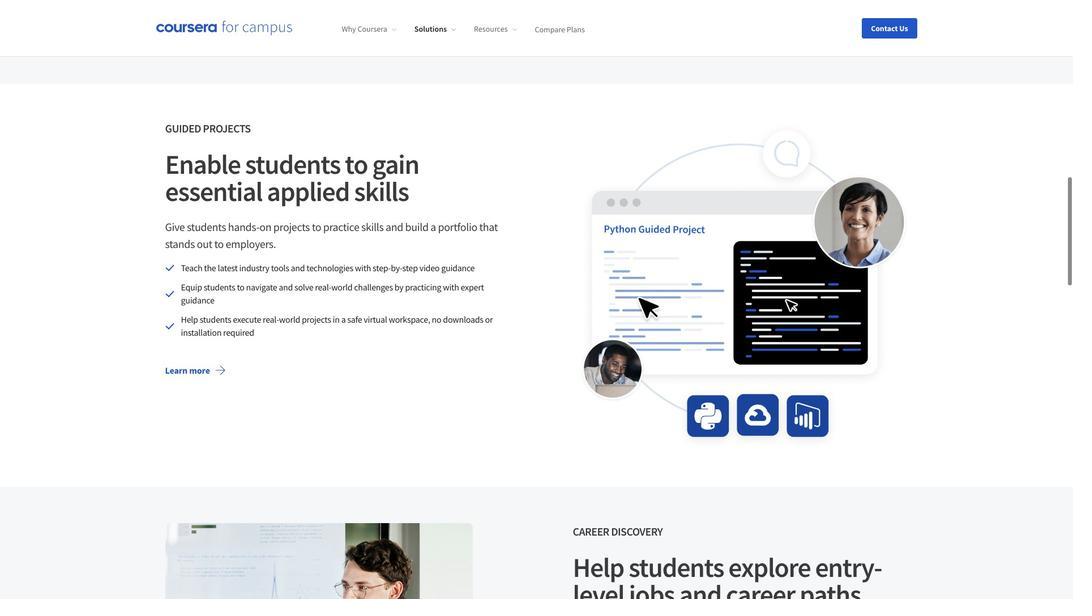 Task type: locate. For each thing, give the bounding box(es) containing it.
help up installation
[[181, 314, 198, 325]]

practicing
[[405, 282, 441, 293]]

why
[[342, 24, 356, 34]]

that
[[479, 220, 498, 234]]

world inside help students execute real-world projects in a safe virtual workspace, no downloads or installation required
[[279, 314, 300, 325]]

0 vertical spatial with
[[355, 262, 371, 273]]

world down 'solve'
[[279, 314, 300, 325]]

and
[[386, 220, 403, 234], [291, 262, 305, 273], [279, 282, 293, 293], [679, 577, 721, 599]]

0 vertical spatial real-
[[315, 282, 331, 293]]

with
[[355, 262, 371, 273], [443, 282, 459, 293]]

skills inside enable students to gain essential applied skills
[[354, 174, 409, 208]]

students inside "help students explore entry- level jobs and career paths"
[[629, 550, 724, 584]]

real- right execute
[[263, 314, 279, 325]]

enable students to gain essential applied skills
[[165, 147, 419, 208]]

coursera for campus image
[[156, 20, 292, 36]]

with left step-
[[355, 262, 371, 273]]

projects left in
[[302, 314, 331, 325]]

0 vertical spatial help
[[181, 314, 198, 325]]

0 horizontal spatial real-
[[263, 314, 279, 325]]

1 vertical spatial projects
[[302, 314, 331, 325]]

and left build
[[386, 220, 403, 234]]

0 horizontal spatial guidance
[[181, 294, 214, 306]]

guidance down equip
[[181, 294, 214, 306]]

solutions link
[[414, 24, 456, 34]]

1 vertical spatial help
[[573, 550, 624, 584]]

students inside help students execute real-world projects in a safe virtual workspace, no downloads or installation required
[[200, 314, 231, 325]]

guidance up expert
[[441, 262, 475, 273]]

a right build
[[430, 220, 436, 234]]

expert
[[461, 282, 484, 293]]

to
[[345, 147, 368, 181], [312, 220, 321, 234], [214, 237, 224, 251], [237, 282, 244, 293]]

0 vertical spatial world
[[331, 282, 352, 293]]

gain
[[372, 147, 419, 181]]

1 horizontal spatial world
[[331, 282, 352, 293]]

guidance inside equip students to navigate and solve real-world challenges by practicing with expert guidance
[[181, 294, 214, 306]]

0 horizontal spatial help
[[181, 314, 198, 325]]

0 horizontal spatial with
[[355, 262, 371, 273]]

0 horizontal spatial world
[[279, 314, 300, 325]]

technologies
[[307, 262, 353, 273]]

0 vertical spatial skills
[[354, 174, 409, 208]]

and right the jobs
[[679, 577, 721, 599]]

and inside give students hands-on projects to practice skills and build a portfolio that stands out to employers.
[[386, 220, 403, 234]]

0 vertical spatial projects
[[273, 220, 310, 234]]

employers.
[[226, 237, 276, 251]]

students inside enable students to gain essential applied skills
[[245, 147, 340, 181]]

a right in
[[341, 314, 346, 325]]

1 horizontal spatial a
[[430, 220, 436, 234]]

entry-
[[815, 550, 882, 584]]

real-
[[315, 282, 331, 293], [263, 314, 279, 325]]

required
[[223, 326, 254, 338]]

career
[[726, 577, 795, 599]]

real- inside equip students to navigate and solve real-world challenges by practicing with expert guidance
[[315, 282, 331, 293]]

the
[[204, 262, 216, 273]]

a
[[430, 220, 436, 234], [341, 314, 346, 325]]

step-
[[373, 262, 391, 273]]

and inside "help students explore entry- level jobs and career paths"
[[679, 577, 721, 599]]

1 vertical spatial skills
[[361, 220, 384, 234]]

resources link
[[474, 24, 517, 34]]

0 horizontal spatial a
[[341, 314, 346, 325]]

projects inside help students execute real-world projects in a safe virtual workspace, no downloads or installation required
[[302, 314, 331, 325]]

guidance
[[441, 262, 475, 273], [181, 294, 214, 306]]

projects right on on the top left of page
[[273, 220, 310, 234]]

1 vertical spatial real-
[[263, 314, 279, 325]]

students
[[245, 147, 340, 181], [187, 220, 226, 234], [204, 282, 235, 293], [200, 314, 231, 325], [629, 550, 724, 584]]

teach the latest industry tools and technologies with step-by-step video guidance
[[181, 262, 475, 273]]

world
[[331, 282, 352, 293], [279, 314, 300, 325]]

1 horizontal spatial real-
[[315, 282, 331, 293]]

with left expert
[[443, 282, 459, 293]]

jobs
[[629, 577, 675, 599]]

help inside help students execute real-world projects in a safe virtual workspace, no downloads or installation required
[[181, 314, 198, 325]]

1 horizontal spatial guidance
[[441, 262, 475, 273]]

skills
[[354, 174, 409, 208], [361, 220, 384, 234]]

plans
[[567, 24, 585, 34]]

world inside equip students to navigate and solve real-world challenges by practicing with expert guidance
[[331, 282, 352, 293]]

and left 'solve'
[[279, 282, 293, 293]]

real- right 'solve'
[[315, 282, 331, 293]]

coursera
[[358, 24, 387, 34]]

0 vertical spatial a
[[430, 220, 436, 234]]

essential
[[165, 174, 262, 208]]

real- inside help students execute real-world projects in a safe virtual workspace, no downloads or installation required
[[263, 314, 279, 325]]

help students execute real-world projects in a safe virtual workspace, no downloads or installation required
[[181, 314, 493, 338]]

help inside "help students explore entry- level jobs and career paths"
[[573, 550, 624, 584]]

world down technologies
[[331, 282, 352, 293]]

industry
[[239, 262, 269, 273]]

help for help students explore entry- level jobs and career paths
[[573, 550, 624, 584]]

to left navigate
[[237, 282, 244, 293]]

1 vertical spatial with
[[443, 282, 459, 293]]

1 vertical spatial world
[[279, 314, 300, 325]]

1 horizontal spatial help
[[573, 550, 624, 584]]

safe
[[347, 314, 362, 325]]

level
[[573, 577, 624, 599]]

skills up build
[[354, 174, 409, 208]]

to left 'gain'
[[345, 147, 368, 181]]

students inside equip students to navigate and solve real-world challenges by practicing with expert guidance
[[204, 282, 235, 293]]

students inside give students hands-on projects to practice skills and build a portfolio that stands out to employers.
[[187, 220, 226, 234]]

by-
[[391, 262, 402, 273]]

learn
[[165, 365, 188, 376]]

students for essential
[[245, 147, 340, 181]]

guided projects
[[165, 121, 251, 135]]

skills right practice
[[361, 220, 384, 234]]

learn more
[[165, 365, 210, 376]]

compare plans
[[535, 24, 585, 34]]

1 horizontal spatial with
[[443, 282, 459, 293]]

tools
[[271, 262, 289, 273]]

to inside enable students to gain essential applied skills
[[345, 147, 368, 181]]

projects
[[273, 220, 310, 234], [302, 314, 331, 325]]

explore
[[728, 550, 810, 584]]

skills inside give students hands-on projects to practice skills and build a portfolio that stands out to employers.
[[361, 220, 384, 234]]

students for and
[[204, 282, 235, 293]]

downloads
[[443, 314, 483, 325]]

help
[[181, 314, 198, 325], [573, 550, 624, 584]]

1 vertical spatial guidance
[[181, 294, 214, 306]]

1 vertical spatial a
[[341, 314, 346, 325]]

students for projects
[[187, 220, 226, 234]]

help down career
[[573, 550, 624, 584]]

a inside help students execute real-world projects in a safe virtual workspace, no downloads or installation required
[[341, 314, 346, 325]]

help for help students execute real-world projects in a safe virtual workspace, no downloads or installation required
[[181, 314, 198, 325]]



Task type: describe. For each thing, give the bounding box(es) containing it.
students for world
[[200, 314, 231, 325]]

video
[[419, 262, 440, 273]]

to right out on the left top
[[214, 237, 224, 251]]

by
[[395, 282, 403, 293]]

installation
[[181, 326, 221, 338]]

career discovery
[[573, 524, 663, 538]]

why coursera link
[[342, 24, 396, 34]]

teach
[[181, 262, 202, 273]]

compare plans link
[[535, 24, 585, 34]]

applied
[[267, 174, 349, 208]]

us
[[899, 23, 908, 33]]

step
[[402, 262, 418, 273]]

execute
[[233, 314, 261, 325]]

paths
[[800, 577, 861, 599]]

solve
[[294, 282, 313, 293]]

and inside equip students to navigate and solve real-world challenges by practicing with expert guidance
[[279, 282, 293, 293]]

learn more link
[[156, 357, 235, 384]]

help students explore entry- level jobs and career paths
[[573, 550, 882, 599]]

on
[[259, 220, 271, 234]]

to left practice
[[312, 220, 321, 234]]

0 vertical spatial guidance
[[441, 262, 475, 273]]

challenges
[[354, 282, 393, 293]]

why coursera
[[342, 24, 387, 34]]

guided
[[165, 121, 201, 135]]

or
[[485, 314, 493, 325]]

to inside equip students to navigate and solve real-world challenges by practicing with expert guidance
[[237, 282, 244, 293]]

virtual
[[364, 314, 387, 325]]

in
[[333, 314, 340, 325]]

career
[[573, 524, 609, 538]]

contact
[[871, 23, 898, 33]]

no
[[432, 314, 441, 325]]

solutions
[[414, 24, 447, 34]]

equip students to navigate and solve real-world challenges by practicing with expert guidance
[[181, 282, 484, 306]]

illustration of coursera's guided projects image
[[573, 120, 908, 451]]

compare
[[535, 24, 565, 34]]

portfolio
[[438, 220, 477, 234]]

give students hands-on projects to practice skills and build a portfolio that stands out to employers.
[[165, 220, 498, 251]]

discovery
[[611, 524, 663, 538]]

navigate
[[246, 282, 277, 293]]

contact us button
[[862, 18, 917, 38]]

more
[[189, 365, 210, 376]]

out
[[197, 237, 212, 251]]

with inside equip students to navigate and solve real-world challenges by practicing with expert guidance
[[443, 282, 459, 293]]

projects
[[203, 121, 251, 135]]

enable
[[165, 147, 240, 181]]

equip
[[181, 282, 202, 293]]

give
[[165, 220, 185, 234]]

students for level
[[629, 550, 724, 584]]

a inside give students hands-on projects to practice skills and build a portfolio that stands out to employers.
[[430, 220, 436, 234]]

practice
[[323, 220, 359, 234]]

stands
[[165, 237, 195, 251]]

hands-
[[228, 220, 259, 234]]

resources
[[474, 24, 508, 34]]

projects inside give students hands-on projects to practice skills and build a portfolio that stands out to employers.
[[273, 220, 310, 234]]

and right tools
[[291, 262, 305, 273]]

workspace,
[[389, 314, 430, 325]]

build
[[405, 220, 428, 234]]

contact us
[[871, 23, 908, 33]]

latest
[[218, 262, 238, 273]]



Task type: vqa. For each thing, say whether or not it's contained in the screenshot.
'Compare Plans'
yes



